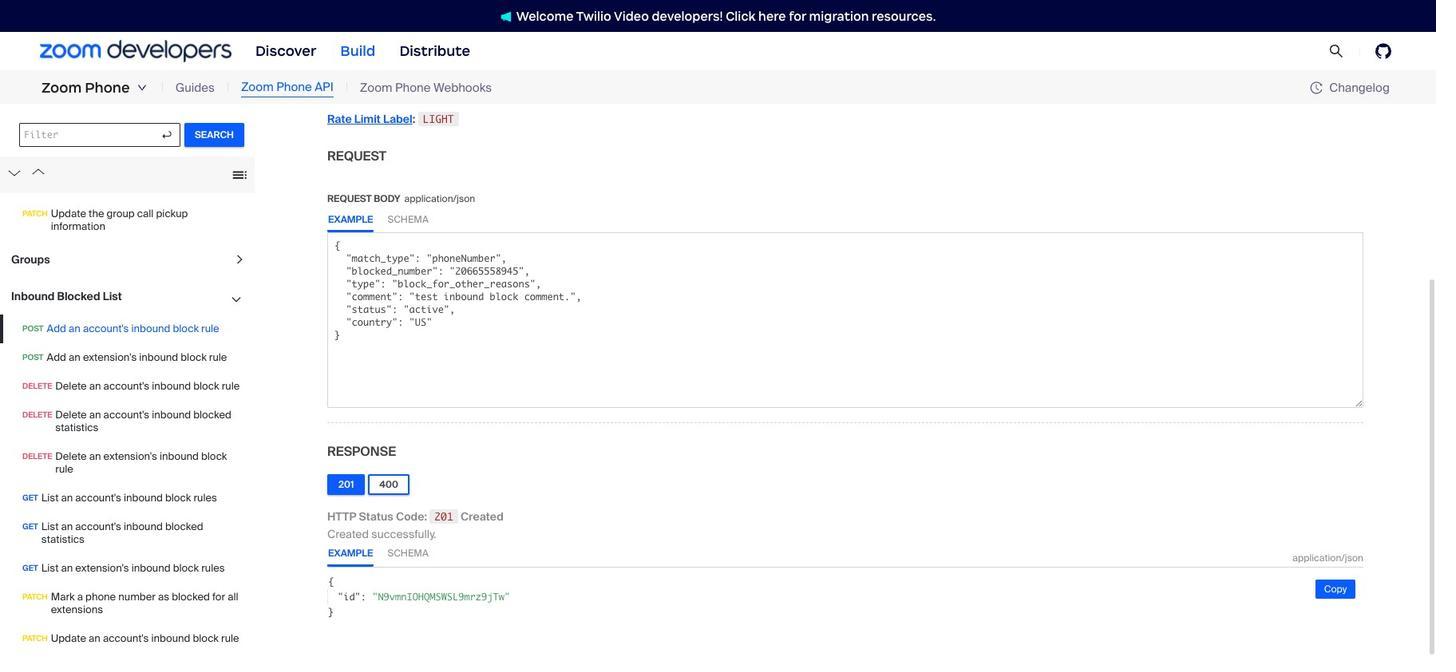 Task type: locate. For each thing, give the bounding box(es) containing it.
phone for zoom phone
[[85, 79, 130, 97]]

1 zoom from the left
[[42, 79, 82, 97]]

0 horizontal spatial created
[[327, 527, 369, 541]]

1 request from the top
[[327, 148, 387, 164]]

0 vertical spatial created
[[461, 509, 504, 524]]

welcome
[[516, 8, 574, 24]]

0 horizontal spatial zoom
[[42, 79, 82, 97]]

phone inside zoom phone webhooks link
[[395, 80, 431, 96]]

phone
[[85, 79, 130, 97], [276, 79, 312, 95], [395, 80, 431, 96]]

created right code:
[[461, 509, 504, 524]]

changelog link
[[1311, 79, 1390, 95]]

created
[[461, 509, 504, 524], [327, 527, 369, 541]]

zoom for zoom phone
[[42, 79, 82, 97]]

click
[[726, 8, 756, 24]]

2 request from the top
[[327, 192, 372, 205]]

body
[[374, 192, 401, 205]]

for
[[789, 8, 807, 24]]

1 horizontal spatial phone
[[276, 79, 312, 95]]

phone for zoom phone webhooks
[[395, 80, 431, 96]]

2 horizontal spatial phone
[[395, 80, 431, 96]]

down image
[[137, 83, 147, 93]]

400
[[380, 478, 398, 491]]

201 button
[[327, 474, 365, 495]]

github image
[[1376, 43, 1392, 59]]

request up "body"
[[327, 148, 387, 164]]

2 phone from the left
[[276, 79, 312, 95]]

3 phone from the left
[[395, 80, 431, 96]]

1 phone from the left
[[85, 79, 130, 97]]

2 horizontal spatial zoom
[[360, 80, 393, 96]]

video
[[614, 8, 649, 24]]

2 zoom from the left
[[241, 79, 274, 95]]

zoom phone api link
[[241, 78, 334, 97]]

0 horizontal spatial phone
[[85, 79, 130, 97]]

201 right code:
[[435, 510, 453, 523]]

1 vertical spatial 201
[[435, 510, 453, 523]]

welcome twilio video developers! click here for migration resources. link
[[485, 8, 952, 24]]

welcome twilio video developers! click here for migration resources.
[[516, 8, 936, 24]]

1 vertical spatial request
[[327, 192, 372, 205]]

created down http
[[327, 527, 369, 541]]

0 horizontal spatial 201
[[339, 478, 354, 491]]

zoom phone
[[42, 79, 130, 97]]

phone left api
[[276, 79, 312, 95]]

http
[[327, 509, 357, 524]]

0 vertical spatial 201
[[339, 478, 354, 491]]

search image
[[1330, 44, 1344, 58], [1330, 44, 1344, 58]]

0 vertical spatial request
[[327, 148, 387, 164]]

request
[[327, 148, 387, 164], [327, 192, 372, 205]]

notification image
[[500, 11, 516, 22], [500, 11, 512, 22]]

zoom
[[42, 79, 82, 97], [241, 79, 274, 95], [360, 80, 393, 96]]

webhooks
[[434, 80, 492, 96]]

1 horizontal spatial 201
[[435, 510, 453, 523]]

201 up http
[[339, 478, 354, 491]]

zoom phone api
[[241, 79, 334, 95]]

changelog
[[1330, 79, 1390, 95]]

1 horizontal spatial zoom
[[241, 79, 274, 95]]

phone left webhooks
[[395, 80, 431, 96]]

201 inside 'button'
[[339, 478, 354, 491]]

zoom phone webhooks
[[360, 80, 492, 96]]

3 zoom from the left
[[360, 80, 393, 96]]

phone left down icon
[[85, 79, 130, 97]]

request for request body application/json
[[327, 192, 372, 205]]

request left "body"
[[327, 192, 372, 205]]

201
[[339, 478, 354, 491], [435, 510, 453, 523]]

1 vertical spatial created
[[327, 527, 369, 541]]

phone inside zoom phone api link
[[276, 79, 312, 95]]

successfully.
[[372, 527, 436, 541]]

zoom developer logo image
[[40, 40, 232, 62]]

guides
[[175, 80, 215, 96]]

twilio
[[576, 8, 612, 24]]



Task type: vqa. For each thing, say whether or not it's contained in the screenshot.
PARAMETERS
no



Task type: describe. For each thing, give the bounding box(es) containing it.
zoom phone webhooks link
[[360, 79, 492, 97]]

zoom for zoom phone webhooks
[[360, 80, 393, 96]]

phone for zoom phone api
[[276, 79, 312, 95]]

resources.
[[872, 8, 936, 24]]

response
[[327, 443, 396, 460]]

guides link
[[175, 79, 215, 97]]

history image
[[1311, 81, 1324, 94]]

status
[[359, 509, 394, 524]]

developers!
[[652, 8, 723, 24]]

request body application/json
[[327, 192, 475, 205]]

400 button
[[368, 474, 410, 495]]

application/json
[[405, 192, 475, 205]]

history image
[[1311, 81, 1330, 94]]

request for request
[[327, 148, 387, 164]]

code:
[[396, 509, 427, 524]]

1 horizontal spatial created
[[461, 509, 504, 524]]

migration
[[809, 8, 869, 24]]

201 inside http status code: 201 created created successfully.
[[435, 510, 453, 523]]

github image
[[1376, 43, 1392, 59]]

here
[[759, 8, 786, 24]]

http status code: 201 created created successfully.
[[327, 509, 504, 541]]

api
[[315, 79, 334, 95]]

zoom for zoom phone api
[[241, 79, 274, 95]]



